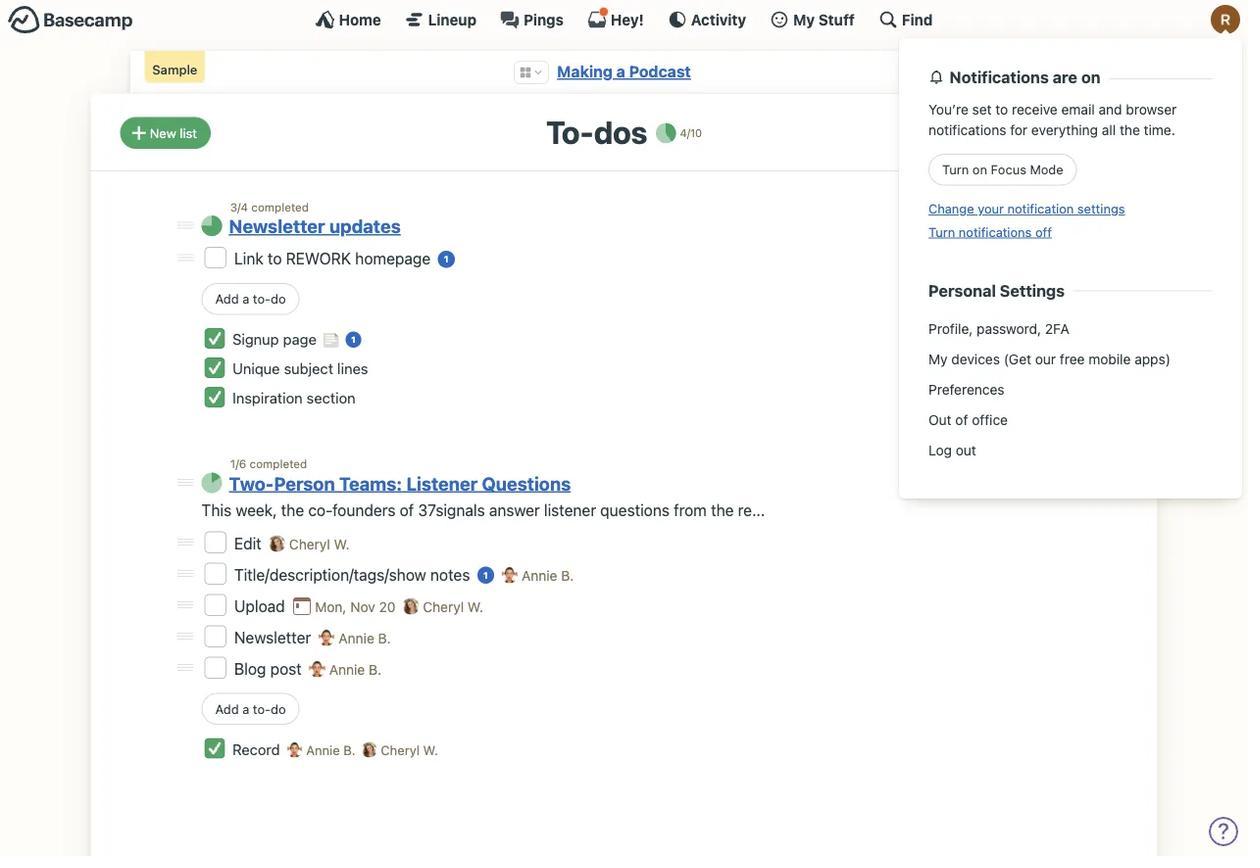 Task type: locate. For each thing, give the bounding box(es) containing it.
annie down "answer"
[[522, 568, 557, 584]]

2 horizontal spatial the
[[1120, 121, 1140, 138]]

my down profile,
[[929, 351, 948, 367]]

annie down mon, nov 20
[[339, 630, 374, 647]]

0 horizontal spatial the
[[281, 502, 304, 520]]

do for newsletter
[[271, 292, 286, 306]]

b. right record link
[[343, 743, 356, 759]]

two-person teams: listener questions link
[[229, 473, 571, 495]]

signup page link
[[232, 331, 320, 348]]

1 add from the top
[[215, 292, 239, 306]]

2 add from the top
[[215, 702, 239, 717]]

1 right notes at the left bottom of the page
[[483, 570, 488, 581]]

2 add a to-do button from the top
[[201, 694, 300, 725]]

0 horizontal spatial cheryl w. link
[[289, 536, 350, 552]]

1 vertical spatial w.
[[468, 599, 483, 615]]

do
[[271, 292, 286, 306], [271, 702, 286, 717]]

annie bryan image right record link
[[287, 743, 303, 758]]

annie b. link down nov
[[339, 630, 391, 647]]

the left re...
[[711, 502, 734, 520]]

to-
[[253, 292, 271, 306], [253, 702, 271, 717]]

the
[[1120, 121, 1140, 138], [281, 502, 304, 520], [711, 502, 734, 520]]

1 horizontal spatial my
[[929, 351, 948, 367]]

annie b. link right annie bryan icon
[[329, 662, 382, 678]]

1 horizontal spatial of
[[955, 412, 968, 428]]

0 horizontal spatial of
[[400, 502, 414, 520]]

1 link right notes at the left bottom of the page
[[477, 567, 494, 584]]

cheryl w. link down notes at the left bottom of the page
[[423, 599, 483, 615]]

post
[[270, 660, 302, 678]]

the for email
[[1120, 121, 1140, 138]]

0 horizontal spatial 1 link
[[345, 332, 361, 348]]

this week, the co-founders of 37signals answer listener questions from the re...
[[201, 502, 765, 520]]

on inside button
[[972, 162, 987, 177]]

newsletter
[[229, 216, 325, 237], [234, 628, 315, 647]]

1 link right homepage
[[438, 251, 455, 268]]

activity link
[[668, 10, 746, 29]]

0 horizontal spatial my
[[793, 11, 815, 28]]

2 vertical spatial cheryl walters image
[[362, 743, 377, 758]]

2 to- from the top
[[253, 702, 271, 717]]

1 do from the top
[[271, 292, 286, 306]]

b. down listener
[[561, 568, 574, 584]]

the for founders
[[711, 502, 734, 520]]

0 vertical spatial add a to-do
[[215, 292, 286, 306]]

record link
[[232, 741, 284, 759]]

annie b. link for blog post
[[329, 662, 382, 678]]

listener
[[544, 502, 596, 520]]

1 vertical spatial 1 link
[[345, 332, 361, 348]]

on right are
[[1081, 68, 1101, 87]]

1 vertical spatial annie bryan image
[[318, 630, 335, 647]]

hey!
[[611, 11, 644, 28]]

turn on focus mode button
[[929, 154, 1077, 186]]

notifications inside change your notification settings turn notifications off
[[959, 225, 1032, 239]]

of right out
[[955, 412, 968, 428]]

link to rework homepage 1
[[234, 249, 449, 268]]

1 add a to-do button from the top
[[201, 283, 300, 315]]

my inside dropdown button
[[793, 11, 815, 28]]

annie b. down nov
[[339, 630, 391, 647]]

completed for newsletter
[[251, 200, 309, 214]]

1 vertical spatial on
[[972, 162, 987, 177]]

turn notifications off link
[[929, 225, 1052, 239]]

0 horizontal spatial 1
[[351, 335, 356, 345]]

preferences link
[[919, 375, 1223, 405]]

1 vertical spatial to
[[268, 249, 282, 268]]

the left co- on the left bottom of page
[[281, 502, 304, 520]]

1 vertical spatial newsletter
[[234, 628, 315, 647]]

a for two-person teams: listener questions
[[242, 702, 249, 717]]

w.
[[334, 536, 350, 552], [468, 599, 483, 615], [423, 743, 438, 759]]

0 vertical spatial 1
[[444, 254, 449, 265]]

2 horizontal spatial cheryl walters image
[[403, 599, 419, 615]]

0 horizontal spatial on
[[972, 162, 987, 177]]

page
[[283, 331, 317, 348]]

mon,
[[315, 599, 347, 615]]

a
[[616, 62, 625, 81], [242, 292, 249, 306], [242, 702, 249, 717]]

add a to-do button down the "link"
[[201, 283, 300, 315]]

b. for top annie b. link
[[561, 568, 574, 584]]

signup page
[[232, 331, 320, 348]]

annie bryan image down mon,
[[318, 630, 335, 647]]

add
[[215, 292, 239, 306], [215, 702, 239, 717]]

cheryl w. for upload's cheryl walters icon cheryl w. link
[[423, 599, 483, 615]]

you're
[[929, 101, 969, 117]]

turn up change
[[942, 162, 969, 177]]

off
[[1035, 225, 1052, 239]]

of inside main element
[[955, 412, 968, 428]]

0 horizontal spatial cheryl walters image
[[269, 536, 285, 552]]

0 vertical spatial to-
[[253, 292, 271, 306]]

main element
[[0, 0, 1248, 499]]

lineup link
[[405, 10, 477, 29]]

a right making at the top left
[[616, 62, 625, 81]]

sample
[[152, 62, 197, 77]]

turn inside change your notification settings turn notifications off
[[929, 225, 955, 239]]

add a to-do down blog on the left bottom of the page
[[215, 702, 286, 717]]

cheryl w. link up title/description/tags/show
[[289, 536, 350, 552]]

add a to-do button down blog on the left bottom of the page
[[201, 694, 300, 725]]

0 vertical spatial completed
[[251, 200, 309, 214]]

2 vertical spatial annie b. link
[[329, 662, 382, 678]]

annie right annie bryan icon
[[329, 662, 365, 678]]

switch accounts image
[[8, 5, 133, 35]]

profile, password, 2fa
[[929, 321, 1070, 337]]

2 do from the top
[[271, 702, 286, 717]]

annie b. for annie b. link related to blog post
[[329, 662, 382, 678]]

annie b. right annie bryan icon
[[329, 662, 382, 678]]

my stuff button
[[770, 10, 855, 29]]

0 vertical spatial cheryl
[[289, 536, 330, 552]]

0 vertical spatial cheryl w.
[[289, 536, 350, 552]]

1 vertical spatial cheryl w.
[[423, 599, 483, 615]]

to right the "link"
[[268, 249, 282, 268]]

2 vertical spatial 1
[[483, 570, 488, 581]]

1/6 completed link
[[230, 457, 307, 471]]

0 horizontal spatial annie bryan image
[[287, 743, 303, 758]]

1 horizontal spatial 1 link
[[438, 251, 455, 268]]

1 vertical spatial cheryl
[[423, 599, 464, 615]]

annie bryan image right notes at the left bottom of the page
[[501, 567, 518, 584]]

add a to-do button
[[201, 283, 300, 315], [201, 694, 300, 725]]

0 vertical spatial turn
[[942, 162, 969, 177]]

2 horizontal spatial 1 link
[[477, 567, 494, 584]]

0 vertical spatial add a to-do button
[[201, 283, 300, 315]]

0 vertical spatial cheryl w. link
[[289, 536, 350, 552]]

0 vertical spatial to
[[996, 101, 1008, 117]]

1 horizontal spatial the
[[711, 502, 734, 520]]

add down blog on the left bottom of the page
[[215, 702, 239, 717]]

do for two-
[[271, 702, 286, 717]]

to right set
[[996, 101, 1008, 117]]

0 vertical spatial add
[[215, 292, 239, 306]]

0 horizontal spatial cheryl
[[289, 536, 330, 552]]

pings
[[524, 11, 564, 28]]

annie for top annie b. link
[[522, 568, 557, 584]]

1 horizontal spatial cheryl
[[381, 743, 420, 759]]

a down the "link"
[[242, 292, 249, 306]]

1/6
[[230, 457, 246, 471]]

add a to-do
[[215, 292, 286, 306], [215, 702, 286, 717]]

1 vertical spatial annie b. link
[[339, 630, 391, 647]]

podcast
[[629, 62, 691, 81]]

0 vertical spatial on
[[1081, 68, 1101, 87]]

2 horizontal spatial w.
[[468, 599, 483, 615]]

breadcrumb element
[[130, 51, 1118, 94]]

0 vertical spatial of
[[955, 412, 968, 428]]

lines
[[337, 360, 368, 378]]

home
[[339, 11, 381, 28]]

1 horizontal spatial 1
[[444, 254, 449, 265]]

do down post
[[271, 702, 286, 717]]

1 vertical spatial do
[[271, 702, 286, 717]]

of down two-person teams: listener questions link
[[400, 502, 414, 520]]

mon, nov 20 link
[[292, 599, 396, 615]]

answer
[[489, 502, 540, 520]]

annie bryan image for record
[[287, 743, 303, 758]]

completed up "person"
[[250, 457, 307, 471]]

cheryl for cheryl w. link related to the top cheryl walters icon
[[289, 536, 330, 552]]

annie for annie b. link corresponding to newsletter
[[339, 630, 374, 647]]

1 vertical spatial cheryl walters image
[[403, 599, 419, 615]]

b. right annie bryan icon
[[369, 662, 382, 678]]

re...
[[738, 502, 765, 520]]

add a to-do down the "link"
[[215, 292, 286, 306]]

1 vertical spatial notifications
[[959, 225, 1032, 239]]

newsletter for newsletter updates
[[229, 216, 325, 237]]

add for two-
[[215, 702, 239, 717]]

add down the "link"
[[215, 292, 239, 306]]

cheryl w. for cheryl w. link related to the top cheryl walters icon
[[289, 536, 350, 552]]

a down blog on the left bottom of the page
[[242, 702, 249, 717]]

0 horizontal spatial to
[[268, 249, 282, 268]]

1 vertical spatial cheryl w. link
[[423, 599, 483, 615]]

add a to-do button for two-person teams: listener questions
[[201, 694, 300, 725]]

1 horizontal spatial cheryl walters image
[[362, 743, 377, 758]]

0 horizontal spatial w.
[[334, 536, 350, 552]]

the inside you're set to receive     email and browser notifications for     everything     all the time.
[[1120, 121, 1140, 138]]

turn down change
[[929, 225, 955, 239]]

link to rework homepage link
[[234, 249, 435, 268]]

out
[[929, 412, 952, 428]]

annie bryan image
[[501, 567, 518, 584], [318, 630, 335, 647], [287, 743, 303, 758]]

37signals
[[418, 502, 485, 520]]

2 vertical spatial annie bryan image
[[287, 743, 303, 758]]

1 up lines
[[351, 335, 356, 345]]

2 vertical spatial 1 link
[[477, 567, 494, 584]]

to- up signup
[[253, 292, 271, 306]]

2 vertical spatial w.
[[423, 743, 438, 759]]

annie b. link down listener
[[522, 568, 574, 584]]

lineup
[[428, 11, 477, 28]]

co-
[[308, 502, 332, 520]]

1 vertical spatial of
[[400, 502, 414, 520]]

completed
[[251, 200, 309, 214], [250, 457, 307, 471]]

1 vertical spatial a
[[242, 292, 249, 306]]

0 vertical spatial annie bryan image
[[501, 567, 518, 584]]

do up signup page link at top left
[[271, 292, 286, 306]]

1 vertical spatial to-
[[253, 702, 271, 717]]

questions
[[600, 502, 670, 520]]

to- for newsletter
[[253, 292, 271, 306]]

notifications are on
[[950, 68, 1101, 87]]

annie bryan image
[[309, 661, 326, 678]]

add a to-do for two-person teams: listener questions
[[215, 702, 286, 717]]

sample element
[[145, 51, 205, 83]]

(get
[[1004, 351, 1032, 367]]

apps)
[[1135, 351, 1171, 367]]

0 vertical spatial 1 link
[[438, 251, 455, 268]]

0 vertical spatial w.
[[334, 536, 350, 552]]

2 vertical spatial a
[[242, 702, 249, 717]]

founders
[[332, 502, 396, 520]]

newsletter up blog post link
[[234, 628, 315, 647]]

b. down "20"
[[378, 630, 391, 647]]

1 link up lines
[[345, 332, 361, 348]]

edit
[[234, 534, 266, 553]]

newsletter for the newsletter link
[[234, 628, 315, 647]]

1 horizontal spatial to
[[996, 101, 1008, 117]]

annie b. for annie b. link corresponding to newsletter
[[339, 630, 391, 647]]

2 vertical spatial cheryl
[[381, 743, 420, 759]]

newsletter down 3/4 completed at the left top of page
[[229, 216, 325, 237]]

1 horizontal spatial w.
[[423, 743, 438, 759]]

2 horizontal spatial cheryl
[[423, 599, 464, 615]]

notifications
[[929, 121, 1006, 138], [959, 225, 1032, 239]]

1 horizontal spatial annie bryan image
[[318, 630, 335, 647]]

1 vertical spatial 1
[[351, 335, 356, 345]]

newsletter updates
[[229, 216, 401, 237]]

unique subject lines link
[[232, 360, 368, 378]]

1 vertical spatial add a to-do
[[215, 702, 286, 717]]

cheryl walters image
[[269, 536, 285, 552], [403, 599, 419, 615], [362, 743, 377, 758]]

to-dos
[[546, 113, 647, 150]]

dos
[[594, 113, 647, 150]]

1 to- from the top
[[253, 292, 271, 306]]

to inside you're set to receive     email and browser notifications for     everything     all the time.
[[996, 101, 1008, 117]]

0 vertical spatial my
[[793, 11, 815, 28]]

week,
[[236, 502, 277, 520]]

0 vertical spatial newsletter
[[229, 216, 325, 237]]

1 horizontal spatial cheryl w. link
[[423, 599, 483, 615]]

out of office
[[929, 412, 1008, 428]]

log out link
[[919, 436, 1223, 466]]

cheryl w. link
[[289, 536, 350, 552], [423, 599, 483, 615]]

notifications down set
[[929, 121, 1006, 138]]

1 add a to-do from the top
[[215, 292, 286, 306]]

2 horizontal spatial 1
[[483, 570, 488, 581]]

my left stuff
[[793, 11, 815, 28]]

of
[[955, 412, 968, 428], [400, 502, 414, 520]]

completed up the newsletter updates
[[251, 200, 309, 214]]

on
[[1081, 68, 1101, 87], [972, 162, 987, 177]]

turn on focus mode
[[942, 162, 1064, 177]]

1 vertical spatial add a to-do button
[[201, 694, 300, 725]]

the right all
[[1120, 121, 1140, 138]]

annie bryan image for newsletter
[[318, 630, 335, 647]]

notifications inside you're set to receive     email and browser notifications for     everything     all the time.
[[929, 121, 1006, 138]]

1 vertical spatial my
[[929, 351, 948, 367]]

turn
[[942, 162, 969, 177], [929, 225, 955, 239]]

focus
[[991, 162, 1027, 177]]

on left "focus"
[[972, 162, 987, 177]]

add a to-do button for newsletter updates
[[201, 283, 300, 315]]

listener
[[406, 473, 478, 495]]

new list link
[[120, 117, 211, 149]]

annie b. down listener
[[522, 568, 574, 584]]

questions
[[482, 473, 571, 495]]

1 right homepage
[[444, 254, 449, 265]]

to- up record link
[[253, 702, 271, 717]]

new list
[[150, 125, 197, 140]]

0 vertical spatial cheryl walters image
[[269, 536, 285, 552]]

1 vertical spatial add
[[215, 702, 239, 717]]

cheryl
[[289, 536, 330, 552], [423, 599, 464, 615], [381, 743, 420, 759]]

2 add a to-do from the top
[[215, 702, 286, 717]]

you're set to receive     email and browser notifications for     everything     all the time.
[[929, 101, 1177, 138]]

0 vertical spatial do
[[271, 292, 286, 306]]

1 link for link to rework homepage
[[438, 251, 455, 268]]

add for newsletter
[[215, 292, 239, 306]]

1 vertical spatial completed
[[250, 457, 307, 471]]

1 vertical spatial turn
[[929, 225, 955, 239]]

notifications down your
[[959, 225, 1032, 239]]

notification
[[1007, 201, 1074, 216]]

0 vertical spatial notifications
[[929, 121, 1006, 138]]

person
[[274, 473, 335, 495]]

upload link
[[234, 597, 289, 616]]



Task type: describe. For each thing, give the bounding box(es) containing it.
teams:
[[339, 473, 402, 495]]

preferences
[[929, 382, 1005, 398]]

title/description/tags/show notes 1
[[234, 566, 488, 584]]

newsletter updates link
[[229, 216, 401, 237]]

view as…
[[1002, 125, 1057, 140]]

w. for the top cheryl walters icon
[[334, 536, 350, 552]]

b. for annie b. link corresponding to newsletter
[[378, 630, 391, 647]]

mobile
[[1089, 351, 1131, 367]]

title/description/tags/show
[[234, 566, 426, 584]]

blog post
[[234, 660, 306, 678]]

browser
[[1126, 101, 1177, 117]]

unique
[[232, 360, 280, 378]]

20
[[379, 599, 396, 615]]

making a podcast
[[557, 62, 691, 81]]

log out
[[929, 442, 976, 459]]

3/4 completed link
[[230, 200, 309, 214]]

stuff
[[819, 11, 855, 28]]

annie right record link
[[306, 743, 340, 759]]

notifications
[[950, 68, 1049, 87]]

office
[[972, 412, 1008, 428]]

to- for two-
[[253, 702, 271, 717]]

personal
[[929, 281, 996, 300]]

annie b. right record
[[303, 743, 359, 759]]

homepage
[[355, 249, 431, 268]]

1/6 completed
[[230, 457, 307, 471]]

two-
[[229, 473, 274, 495]]

updates
[[329, 216, 401, 237]]

cheryl w. link for upload's cheryl walters icon
[[423, 599, 483, 615]]

blog post link
[[234, 660, 306, 678]]

settings
[[1077, 201, 1125, 216]]

cheryl for upload's cheryl walters icon cheryl w. link
[[423, 599, 464, 615]]

rework
[[286, 249, 351, 268]]

cheryl walters image for upload
[[403, 599, 419, 615]]

my devices (get our free mobile apps)
[[929, 351, 1171, 367]]

making
[[557, 62, 613, 81]]

out of office link
[[919, 405, 1223, 436]]

settings
[[1000, 281, 1065, 300]]

w. for upload's cheryl walters icon
[[468, 599, 483, 615]]

signup
[[232, 331, 279, 348]]

home link
[[315, 10, 381, 29]]

1 link for signup page
[[345, 332, 361, 348]]

link
[[234, 249, 263, 268]]

edit link
[[234, 534, 266, 553]]

0 vertical spatial a
[[616, 62, 625, 81]]

section
[[307, 390, 356, 407]]

2fa
[[1045, 321, 1070, 337]]

inspiration section
[[232, 390, 356, 407]]

my for my stuff
[[793, 11, 815, 28]]

two-person teams: listener questions
[[229, 473, 571, 495]]

mode
[[1030, 162, 1064, 177]]

find
[[902, 11, 933, 28]]

record
[[232, 741, 284, 759]]

2 vertical spatial cheryl w.
[[377, 743, 438, 759]]

completed for two-
[[250, 457, 307, 471]]

3/4 completed
[[230, 200, 309, 214]]

to-
[[546, 113, 594, 150]]

profile, password, 2fa link
[[919, 314, 1223, 344]]

pings button
[[500, 10, 564, 29]]

turn inside button
[[942, 162, 969, 177]]

profile,
[[929, 321, 973, 337]]

log
[[929, 442, 952, 459]]

add a to-do for newsletter updates
[[215, 292, 286, 306]]

2 horizontal spatial annie bryan image
[[501, 567, 518, 584]]

for
[[1010, 121, 1028, 138]]

hey! button
[[587, 7, 644, 29]]

out
[[956, 442, 976, 459]]

ruby image
[[1211, 5, 1240, 34]]

password,
[[977, 321, 1041, 337]]

1 horizontal spatial on
[[1081, 68, 1101, 87]]

inspiration section link
[[232, 390, 356, 407]]

title/description/tags/show notes link
[[234, 566, 474, 584]]

personal settings
[[929, 281, 1065, 300]]

cheryl w. link for the top cheryl walters icon
[[289, 536, 350, 552]]

list
[[180, 125, 197, 140]]

nov
[[350, 599, 375, 615]]

annie b. for top annie b. link
[[522, 568, 574, 584]]

devices
[[951, 351, 1000, 367]]

1 inside title/description/tags/show notes 1
[[483, 570, 488, 581]]

this week, the co-founders of 37signals answer listener questions from the re... link
[[201, 502, 765, 520]]

our
[[1035, 351, 1056, 367]]

b. for annie b. link related to blog post
[[369, 662, 382, 678]]

unique subject lines
[[232, 360, 368, 378]]

annie b. link for newsletter
[[339, 630, 391, 647]]

cheryl walters image for record
[[362, 743, 377, 758]]

change
[[929, 201, 974, 216]]

1 inside link to rework homepage 1
[[444, 254, 449, 265]]

are
[[1053, 68, 1078, 87]]

0 vertical spatial annie b. link
[[522, 568, 574, 584]]

4/10
[[680, 126, 702, 140]]

newsletter link
[[234, 628, 315, 647]]

subject
[[284, 360, 333, 378]]

upload
[[234, 597, 289, 616]]

activity
[[691, 11, 746, 28]]

1 link for title/description/tags/show notes
[[477, 567, 494, 584]]

a for newsletter updates
[[242, 292, 249, 306]]

new
[[150, 125, 176, 140]]

time.
[[1144, 121, 1175, 138]]

annie for annie b. link related to blog post
[[329, 662, 365, 678]]

my for my devices (get our free mobile apps)
[[929, 351, 948, 367]]

change your notification settings link
[[929, 201, 1125, 216]]

inspiration
[[232, 390, 303, 407]]



Task type: vqa. For each thing, say whether or not it's contained in the screenshot.
submit
no



